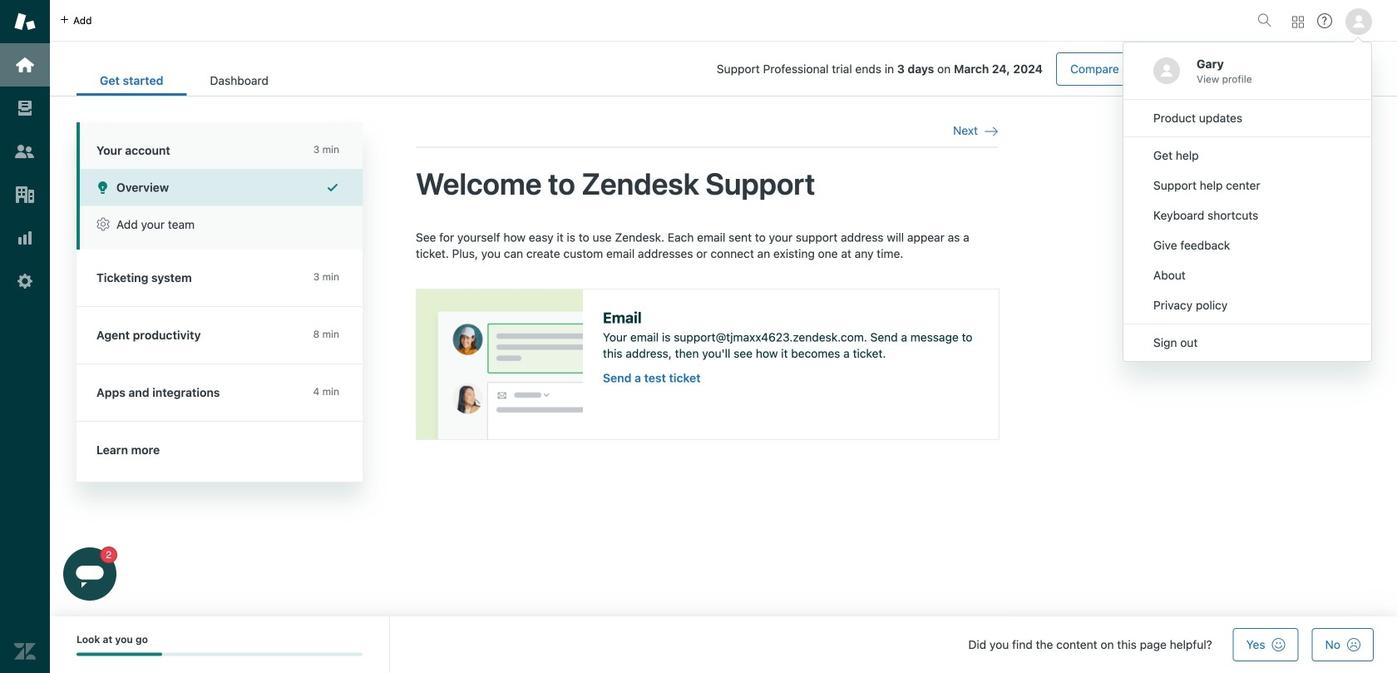 Task type: describe. For each thing, give the bounding box(es) containing it.
6 menu item from the top
[[1124, 260, 1372, 290]]

4 menu item from the top
[[1124, 201, 1372, 230]]

1 menu item from the top
[[1124, 103, 1372, 133]]

1 horizontal spatial avatar image
[[1346, 8, 1373, 35]]

2 menu item from the top
[[1124, 141, 1372, 171]]

7 menu item from the top
[[1124, 290, 1372, 320]]

3 menu item from the top
[[1124, 171, 1372, 201]]

get help image
[[1318, 13, 1333, 28]]

customers image
[[14, 141, 36, 162]]



Task type: locate. For each thing, give the bounding box(es) containing it.
example of email conversation inside of the ticketing system and the customer is asking the agent about reimbursement policy. image
[[417, 289, 583, 439]]

main element
[[0, 0, 50, 673]]

avatar image
[[1346, 8, 1373, 35], [1154, 57, 1181, 84]]

views image
[[14, 97, 36, 119]]

0 vertical spatial avatar image
[[1346, 8, 1373, 35]]

tab
[[187, 65, 292, 96]]

organizations image
[[14, 184, 36, 206]]

menu
[[1123, 42, 1373, 362]]

progress bar
[[77, 653, 363, 656]]

zendesk image
[[14, 641, 36, 662]]

5 menu item from the top
[[1124, 230, 1372, 260]]

zendesk products image
[[1293, 16, 1305, 28]]

zendesk support image
[[14, 11, 36, 32]]

admin image
[[14, 270, 36, 292]]

March 24, 2024 text field
[[954, 62, 1043, 76]]

menu item
[[1124, 103, 1372, 133], [1124, 141, 1372, 171], [1124, 171, 1372, 201], [1124, 201, 1372, 230], [1124, 230, 1372, 260], [1124, 260, 1372, 290], [1124, 290, 1372, 320], [1124, 328, 1372, 358]]

8 menu item from the top
[[1124, 328, 1372, 358]]

get started image
[[14, 54, 36, 76]]

0 horizontal spatial avatar image
[[1154, 57, 1181, 84]]

reporting image
[[14, 227, 36, 249]]

heading
[[77, 122, 363, 169]]

1 vertical spatial avatar image
[[1154, 57, 1181, 84]]

tab list
[[77, 65, 292, 96]]



Task type: vqa. For each thing, say whether or not it's contained in the screenshot.
Insert emojis "image"
no



